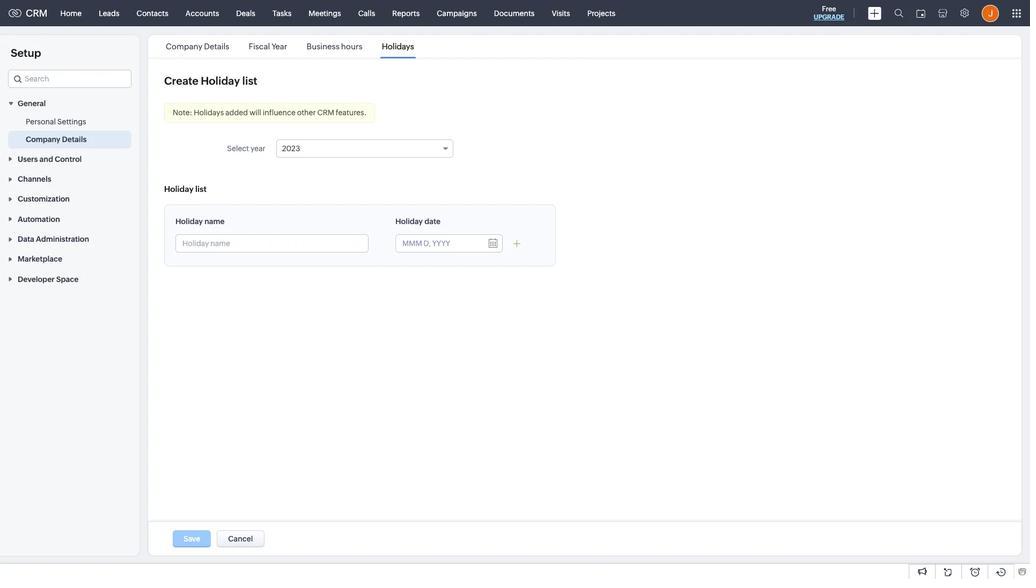 Task type: describe. For each thing, give the bounding box(es) containing it.
accounts
[[186, 9, 219, 17]]

select
[[227, 144, 249, 153]]

name
[[204, 217, 225, 226]]

select year
[[227, 144, 265, 153]]

cancel
[[228, 535, 253, 543]]

will
[[249, 108, 261, 117]]

leads
[[99, 9, 119, 17]]

cancel button
[[217, 531, 264, 548]]

holiday for holiday name
[[175, 217, 203, 226]]

marketplace
[[18, 255, 62, 264]]

free
[[822, 5, 836, 13]]

fiscal year link
[[247, 42, 289, 51]]

calls link
[[350, 0, 384, 26]]

customization
[[18, 195, 70, 204]]

create
[[164, 75, 198, 87]]

automation button
[[0, 209, 139, 229]]

users and control button
[[0, 149, 139, 169]]

note:
[[173, 108, 192, 117]]

projects
[[587, 9, 616, 17]]

data administration button
[[0, 229, 139, 249]]

users
[[18, 155, 38, 163]]

and
[[39, 155, 53, 163]]

business
[[307, 42, 339, 51]]

create menu element
[[862, 0, 888, 26]]

tasks link
[[264, 0, 300, 26]]

0 horizontal spatial company details link
[[26, 134, 87, 145]]

holiday date
[[395, 217, 441, 226]]

search element
[[888, 0, 910, 26]]

year
[[272, 42, 287, 51]]

create holiday list
[[164, 75, 257, 87]]

contacts
[[137, 9, 168, 17]]

general region
[[0, 113, 139, 149]]

holiday list
[[164, 185, 207, 194]]

1 horizontal spatial company details link
[[164, 42, 231, 51]]

fiscal year
[[249, 42, 287, 51]]

1 horizontal spatial company
[[166, 42, 202, 51]]

tasks
[[273, 9, 291, 17]]

date
[[424, 217, 441, 226]]

1 horizontal spatial list
[[242, 75, 257, 87]]

home link
[[52, 0, 90, 26]]

influence
[[263, 108, 296, 117]]

space
[[56, 275, 79, 284]]

settings
[[57, 118, 86, 126]]

crm link
[[9, 8, 48, 19]]

documents link
[[485, 0, 543, 26]]

create menu image
[[868, 7, 881, 20]]

calls
[[358, 9, 375, 17]]

free upgrade
[[814, 5, 844, 21]]

contacts link
[[128, 0, 177, 26]]

company details inside general region
[[26, 135, 87, 144]]

holiday for holiday list
[[164, 185, 194, 194]]

0 horizontal spatial crm
[[26, 8, 48, 19]]

1 horizontal spatial company details
[[166, 42, 229, 51]]

projects link
[[579, 0, 624, 26]]

0 horizontal spatial list
[[195, 185, 207, 194]]

setup
[[11, 47, 41, 59]]

Search text field
[[9, 70, 131, 87]]

data administration
[[18, 235, 89, 244]]

fiscal
[[249, 42, 270, 51]]

other
[[297, 108, 316, 117]]

developer space
[[18, 275, 79, 284]]

search image
[[894, 9, 903, 18]]

documents
[[494, 9, 535, 17]]

calendar image
[[916, 9, 925, 17]]



Task type: locate. For each thing, give the bounding box(es) containing it.
holiday left 'name'
[[175, 217, 203, 226]]

0 vertical spatial list
[[242, 75, 257, 87]]

campaigns
[[437, 9, 477, 17]]

list up will
[[242, 75, 257, 87]]

profile element
[[975, 0, 1005, 26]]

list
[[156, 35, 424, 58]]

holidays
[[382, 42, 414, 51], [194, 108, 224, 117]]

1 vertical spatial company details link
[[26, 134, 87, 145]]

general button
[[0, 93, 139, 113]]

crm
[[26, 8, 48, 19], [317, 108, 334, 117]]

1 vertical spatial holidays
[[194, 108, 224, 117]]

channels
[[18, 175, 51, 184]]

None field
[[8, 70, 131, 88]]

administration
[[36, 235, 89, 244]]

company up the create
[[166, 42, 202, 51]]

personal settings link
[[26, 117, 86, 127]]

marketplace button
[[0, 249, 139, 269]]

1 vertical spatial list
[[195, 185, 207, 194]]

holidays down reports
[[382, 42, 414, 51]]

profile image
[[982, 5, 999, 22]]

data
[[18, 235, 34, 244]]

1 vertical spatial company details
[[26, 135, 87, 144]]

personal settings
[[26, 118, 86, 126]]

1 vertical spatial crm
[[317, 108, 334, 117]]

0 vertical spatial crm
[[26, 8, 48, 19]]

users and control
[[18, 155, 82, 163]]

reports link
[[384, 0, 428, 26]]

visits
[[552, 9, 570, 17]]

channels button
[[0, 169, 139, 189]]

upgrade
[[814, 13, 844, 21]]

company down personal
[[26, 135, 60, 144]]

hours
[[341, 42, 362, 51]]

crm right other in the left of the page
[[317, 108, 334, 117]]

details down "settings"
[[62, 135, 87, 144]]

accounts link
[[177, 0, 228, 26]]

0 horizontal spatial holidays
[[194, 108, 224, 117]]

0 vertical spatial company
[[166, 42, 202, 51]]

1 horizontal spatial holidays
[[382, 42, 414, 51]]

company
[[166, 42, 202, 51], [26, 135, 60, 144]]

company details down personal settings
[[26, 135, 87, 144]]

business hours
[[307, 42, 362, 51]]

reports
[[392, 9, 420, 17]]

meetings link
[[300, 0, 350, 26]]

business hours link
[[305, 42, 364, 51]]

list up holiday name
[[195, 185, 207, 194]]

automation
[[18, 215, 60, 224]]

MMM d, yyyy text field
[[396, 235, 482, 252]]

company details link down personal settings
[[26, 134, 87, 145]]

company details
[[166, 42, 229, 51], [26, 135, 87, 144]]

holiday up holiday name
[[164, 185, 194, 194]]

deals link
[[228, 0, 264, 26]]

0 horizontal spatial company details
[[26, 135, 87, 144]]

added
[[225, 108, 248, 117]]

company details link down accounts link
[[164, 42, 231, 51]]

holidays link
[[380, 42, 416, 51]]

crm left home
[[26, 8, 48, 19]]

customization button
[[0, 189, 139, 209]]

0 vertical spatial details
[[204, 42, 229, 51]]

features.
[[336, 108, 367, 117]]

holidays right note:
[[194, 108, 224, 117]]

holiday name
[[175, 217, 225, 226]]

2023 field
[[276, 139, 453, 158]]

1 vertical spatial details
[[62, 135, 87, 144]]

holiday for holiday date
[[395, 217, 423, 226]]

0 vertical spatial company details
[[166, 42, 229, 51]]

2023
[[282, 144, 300, 153]]

0 vertical spatial holidays
[[382, 42, 414, 51]]

1 vertical spatial company
[[26, 135, 60, 144]]

1 horizontal spatial details
[[204, 42, 229, 51]]

developer
[[18, 275, 55, 284]]

personal
[[26, 118, 56, 126]]

0 horizontal spatial company
[[26, 135, 60, 144]]

company inside general region
[[26, 135, 60, 144]]

list
[[242, 75, 257, 87], [195, 185, 207, 194]]

details inside general region
[[62, 135, 87, 144]]

note: holidays added will influence other crm features.
[[173, 108, 367, 117]]

details up create holiday list
[[204, 42, 229, 51]]

meetings
[[309, 9, 341, 17]]

0 vertical spatial company details link
[[164, 42, 231, 51]]

deals
[[236, 9, 255, 17]]

details
[[204, 42, 229, 51], [62, 135, 87, 144]]

Holiday name text field
[[176, 235, 368, 252]]

list containing company details
[[156, 35, 424, 58]]

campaigns link
[[428, 0, 485, 26]]

home
[[60, 9, 82, 17]]

company details link
[[164, 42, 231, 51], [26, 134, 87, 145]]

1 horizontal spatial crm
[[317, 108, 334, 117]]

leads link
[[90, 0, 128, 26]]

general
[[18, 99, 46, 108]]

company details down accounts link
[[166, 42, 229, 51]]

developer space button
[[0, 269, 139, 289]]

control
[[55, 155, 82, 163]]

0 horizontal spatial details
[[62, 135, 87, 144]]

year
[[251, 144, 265, 153]]

holiday
[[201, 75, 240, 87], [164, 185, 194, 194], [175, 217, 203, 226], [395, 217, 423, 226]]

holiday up added
[[201, 75, 240, 87]]

visits link
[[543, 0, 579, 26]]

holiday left date
[[395, 217, 423, 226]]



Task type: vqa. For each thing, say whether or not it's contained in the screenshot.
The General dropdown button
yes



